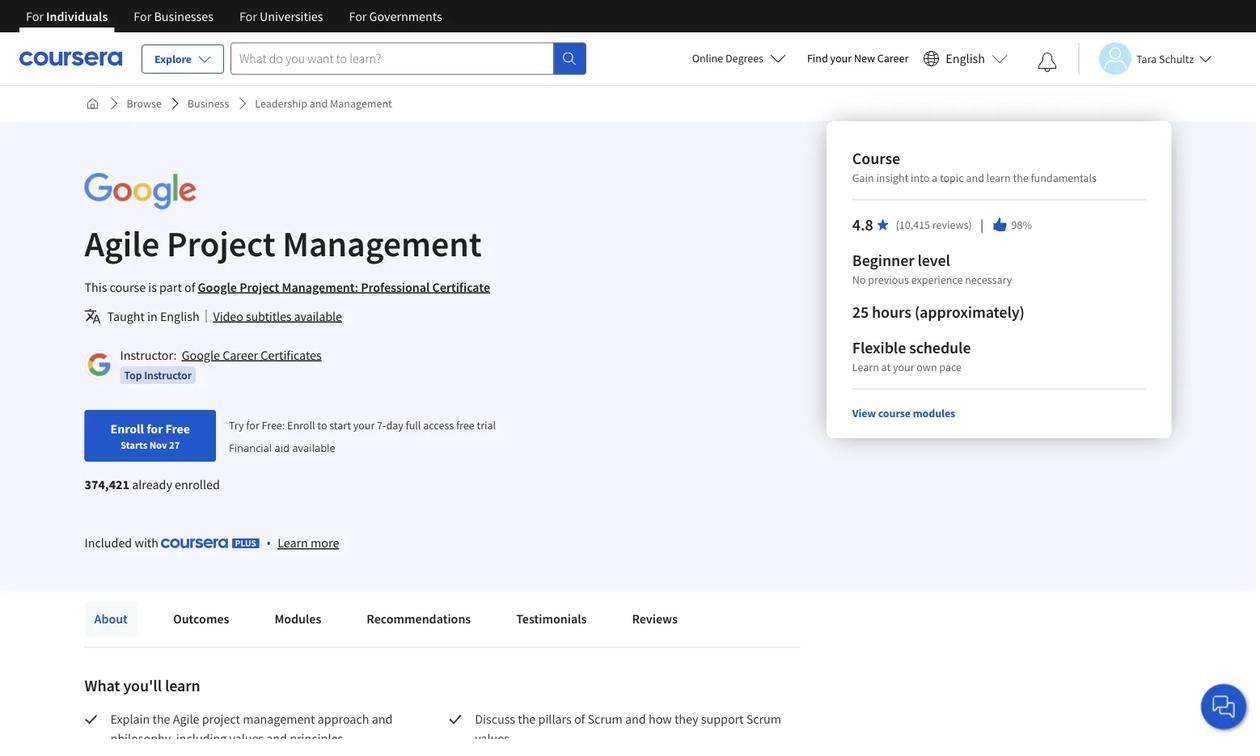 Task type: vqa. For each thing, say whether or not it's contained in the screenshot.
Enroll for Free Starts Nov 27 at the left
yes



Task type: locate. For each thing, give the bounding box(es) containing it.
coursera image
[[19, 45, 122, 71]]

the inside course gain insight into a topic and learn the fundamentals
[[1013, 171, 1029, 185]]

google up the video
[[198, 279, 237, 295]]

browse link
[[120, 89, 168, 118]]

instructor: google career certificates top instructor
[[120, 347, 322, 383]]

modules
[[913, 406, 955, 421]]

learn right you'll
[[165, 675, 200, 696]]

1 horizontal spatial your
[[830, 51, 852, 66]]

1 horizontal spatial career
[[877, 51, 909, 66]]

financial
[[229, 440, 272, 455]]

fundamentals
[[1031, 171, 1097, 185]]

of right pillars
[[574, 711, 585, 728]]

own
[[917, 360, 937, 374]]

0 horizontal spatial enroll
[[110, 421, 144, 437]]

0 horizontal spatial agile
[[85, 221, 159, 266]]

scrum right pillars
[[588, 711, 623, 728]]

None search field
[[231, 42, 586, 75]]

google image
[[85, 173, 196, 209]]

the left fundamentals
[[1013, 171, 1029, 185]]

approach
[[318, 711, 369, 728]]

1 horizontal spatial english
[[946, 51, 985, 67]]

a
[[932, 171, 938, 185]]

0 vertical spatial project
[[167, 221, 275, 266]]

management
[[243, 711, 315, 728]]

•
[[266, 534, 271, 551]]

free
[[456, 418, 474, 433]]

1 horizontal spatial for
[[246, 418, 259, 433]]

1 vertical spatial management
[[283, 221, 482, 266]]

for inside enroll for free starts nov 27
[[147, 421, 163, 437]]

you'll
[[123, 675, 162, 696]]

1 horizontal spatial learn
[[852, 360, 879, 374]]

enroll up starts
[[110, 421, 144, 437]]

for left governments
[[349, 8, 367, 24]]

to
[[317, 418, 327, 433]]

course
[[110, 279, 146, 295], [878, 406, 911, 421]]

find your new career link
[[799, 49, 917, 69]]

hours
[[872, 302, 911, 322]]

scrum
[[588, 711, 623, 728], [746, 711, 781, 728]]

27
[[169, 438, 180, 451]]

for individuals
[[26, 8, 108, 24]]

trial
[[477, 418, 496, 433]]

project up part
[[167, 221, 275, 266]]

the left pillars
[[518, 711, 536, 728]]

1 vertical spatial of
[[574, 711, 585, 728]]

learn right topic
[[987, 171, 1011, 185]]

topic
[[940, 171, 964, 185]]

free:
[[262, 418, 285, 433]]

available down management:
[[294, 308, 342, 324]]

7-
[[377, 418, 386, 433]]

outcomes
[[173, 611, 229, 627]]

0 horizontal spatial career
[[223, 347, 258, 363]]

your right at
[[893, 360, 914, 374]]

learn inside flexible schedule learn at your own pace
[[852, 360, 879, 374]]

try
[[229, 418, 244, 433]]

leadership and management
[[255, 96, 392, 111]]

google inside instructor: google career certificates top instructor
[[182, 347, 220, 363]]

1 vertical spatial learn
[[165, 675, 200, 696]]

4 for from the left
[[349, 8, 367, 24]]

1 horizontal spatial the
[[518, 711, 536, 728]]

scrum right "support"
[[746, 711, 781, 728]]

for
[[246, 418, 259, 433], [147, 421, 163, 437]]

pillars
[[538, 711, 572, 728]]

no
[[852, 273, 866, 287]]

recommendations
[[367, 611, 471, 627]]

learn right •
[[278, 535, 308, 551]]

0 vertical spatial learn
[[987, 171, 1011, 185]]

this course is part of google project management: professional certificate
[[85, 279, 490, 295]]

agile
[[85, 221, 159, 266], [173, 711, 199, 728]]

1 vertical spatial course
[[878, 406, 911, 421]]

about link
[[85, 601, 137, 637]]

google up instructor
[[182, 347, 220, 363]]

0 horizontal spatial the
[[152, 711, 170, 728]]

25
[[852, 302, 869, 322]]

available down to
[[292, 440, 335, 455]]

1 horizontal spatial scrum
[[746, 711, 781, 728]]

principles.
[[290, 731, 346, 739]]

career right new at top
[[877, 51, 909, 66]]

learn left at
[[852, 360, 879, 374]]

0 horizontal spatial for
[[147, 421, 163, 437]]

access
[[423, 418, 454, 433]]

for for individuals
[[26, 8, 44, 24]]

and left how
[[625, 711, 646, 728]]

project
[[202, 711, 240, 728]]

2 scrum from the left
[[746, 711, 781, 728]]

0 vertical spatial available
[[294, 308, 342, 324]]

agile up the including
[[173, 711, 199, 728]]

0 horizontal spatial english
[[160, 308, 199, 324]]

for left businesses
[[134, 8, 151, 24]]

for inside the try for free: enroll to start your 7-day full access free trial financial aid available
[[246, 418, 259, 433]]

google career certificates link
[[182, 347, 322, 363]]

|
[[978, 216, 986, 233]]

available inside button
[[294, 308, 342, 324]]

the inside discuss the pillars of scrum and how they support scrum values.
[[518, 711, 536, 728]]

0 horizontal spatial your
[[353, 418, 375, 433]]

1 horizontal spatial enroll
[[287, 418, 315, 433]]

testimonials
[[516, 611, 587, 627]]

modules link
[[265, 601, 331, 637]]

0 horizontal spatial course
[[110, 279, 146, 295]]

your inside the try for free: enroll to start your 7-day full access free trial financial aid available
[[353, 418, 375, 433]]

video subtitles available button
[[213, 307, 342, 326]]

2 for from the left
[[134, 8, 151, 24]]

1 vertical spatial learn
[[278, 535, 308, 551]]

available
[[294, 308, 342, 324], [292, 440, 335, 455]]

1 vertical spatial agile
[[173, 711, 199, 728]]

1 horizontal spatial of
[[574, 711, 585, 728]]

for businesses
[[134, 8, 213, 24]]

and right approach
[[372, 711, 393, 728]]

management up professional
[[283, 221, 482, 266]]

project up 'subtitles'
[[240, 279, 279, 295]]

top
[[124, 368, 142, 383]]

enroll left to
[[287, 418, 315, 433]]

1 for from the left
[[26, 8, 44, 24]]

0 horizontal spatial learn
[[165, 675, 200, 696]]

2 vertical spatial your
[[353, 418, 375, 433]]

management down what do you want to learn? text field
[[330, 96, 392, 111]]

and inside discuss the pillars of scrum and how they support scrum values.
[[625, 711, 646, 728]]

0 vertical spatial english
[[946, 51, 985, 67]]

for left individuals
[[26, 8, 44, 24]]

1 horizontal spatial course
[[878, 406, 911, 421]]

0 horizontal spatial scrum
[[588, 711, 623, 728]]

0 vertical spatial of
[[184, 279, 195, 295]]

course left the 'is'
[[110, 279, 146, 295]]

the
[[1013, 171, 1029, 185], [152, 711, 170, 728], [518, 711, 536, 728]]

your right find
[[830, 51, 852, 66]]

for left universities
[[239, 8, 257, 24]]

for
[[26, 8, 44, 24], [134, 8, 151, 24], [239, 8, 257, 24], [349, 8, 367, 24]]

start
[[329, 418, 351, 433]]

2 horizontal spatial the
[[1013, 171, 1029, 185]]

career
[[877, 51, 909, 66], [223, 347, 258, 363]]

learn
[[852, 360, 879, 374], [278, 535, 308, 551]]

english
[[946, 51, 985, 67], [160, 308, 199, 324]]

1 vertical spatial google
[[182, 347, 220, 363]]

0 horizontal spatial learn
[[278, 535, 308, 551]]

video subtitles available
[[213, 308, 342, 324]]

philosophy,
[[110, 731, 174, 739]]

already
[[132, 476, 172, 493]]

1 vertical spatial career
[[223, 347, 258, 363]]

of right part
[[184, 279, 195, 295]]

what
[[85, 675, 120, 696]]

and right topic
[[966, 171, 984, 185]]

0 vertical spatial agile
[[85, 221, 159, 266]]

into
[[911, 171, 930, 185]]

(approximately)
[[915, 302, 1025, 322]]

of
[[184, 279, 195, 295], [574, 711, 585, 728]]

1 vertical spatial available
[[292, 440, 335, 455]]

agile up this
[[85, 221, 159, 266]]

day
[[386, 418, 403, 433]]

your
[[830, 51, 852, 66], [893, 360, 914, 374], [353, 418, 375, 433]]

career down the video
[[223, 347, 258, 363]]

learn
[[987, 171, 1011, 185], [165, 675, 200, 696]]

online degrees
[[692, 51, 763, 66]]

the up philosophy,
[[152, 711, 170, 728]]

your left 7-
[[353, 418, 375, 433]]

3 for from the left
[[239, 8, 257, 24]]

2 horizontal spatial your
[[893, 360, 914, 374]]

previous
[[868, 273, 909, 287]]

course right 'view'
[[878, 406, 911, 421]]

at
[[881, 360, 891, 374]]

0 vertical spatial career
[[877, 51, 909, 66]]

google
[[198, 279, 237, 295], [182, 347, 220, 363]]

0 vertical spatial learn
[[852, 360, 879, 374]]

discuss the pillars of scrum and how they support scrum values.
[[475, 711, 784, 739]]

gain
[[852, 171, 874, 185]]

explain
[[110, 711, 150, 728]]

for up 'nov'
[[147, 421, 163, 437]]

tara schultz button
[[1078, 42, 1212, 75]]

for right try
[[246, 418, 259, 433]]

1 horizontal spatial learn
[[987, 171, 1011, 185]]

0 vertical spatial course
[[110, 279, 146, 295]]

course for view
[[878, 406, 911, 421]]

learn inside • learn more
[[278, 535, 308, 551]]

1 horizontal spatial agile
[[173, 711, 199, 728]]

1 vertical spatial your
[[893, 360, 914, 374]]

testimonials link
[[507, 601, 596, 637]]

enroll for free starts nov 27
[[110, 421, 190, 451]]

0 vertical spatial management
[[330, 96, 392, 111]]

enroll
[[287, 418, 315, 433], [110, 421, 144, 437]]

the inside explain the agile project management approach and philosophy, including values and principles.
[[152, 711, 170, 728]]



Task type: describe. For each thing, give the bounding box(es) containing it.
beginner level no previous experience necessary
[[852, 250, 1012, 287]]

with
[[135, 535, 159, 551]]

learn inside course gain insight into a topic and learn the fundamentals
[[987, 171, 1011, 185]]

course for this
[[110, 279, 146, 295]]

coursera plus image
[[161, 539, 260, 548]]

new
[[854, 51, 875, 66]]

learn more link
[[278, 533, 339, 553]]

google career certificates image
[[87, 353, 111, 377]]

for for businesses
[[134, 8, 151, 24]]

financial aid available button
[[229, 440, 335, 455]]

• learn more
[[266, 534, 339, 551]]

universities
[[260, 8, 323, 24]]

management for leadership and management
[[330, 96, 392, 111]]

how
[[649, 711, 672, 728]]

degrees
[[726, 51, 763, 66]]

0 vertical spatial google
[[198, 279, 237, 295]]

level
[[918, 250, 950, 271]]

25 hours (approximately)
[[852, 302, 1025, 322]]

1 scrum from the left
[[588, 711, 623, 728]]

home image
[[86, 97, 99, 110]]

What do you want to learn? text field
[[231, 42, 554, 75]]

374,421 already enrolled
[[85, 476, 220, 493]]

banner navigation
[[13, 0, 455, 32]]

management for agile project management
[[283, 221, 482, 266]]

business link
[[181, 89, 236, 118]]

for for try
[[246, 418, 259, 433]]

professional
[[361, 279, 430, 295]]

available inside the try for free: enroll to start your 7-day full access free trial financial aid available
[[292, 440, 335, 455]]

english inside english button
[[946, 51, 985, 67]]

online degrees button
[[679, 40, 799, 76]]

1 vertical spatial project
[[240, 279, 279, 295]]

view
[[852, 406, 876, 421]]

free
[[165, 421, 190, 437]]

view course modules link
[[852, 406, 955, 421]]

business
[[188, 96, 229, 111]]

explore
[[154, 52, 192, 66]]

recommendations link
[[357, 601, 481, 637]]

experience
[[911, 273, 963, 287]]

and right leadership on the left top
[[310, 96, 328, 111]]

modules
[[275, 611, 321, 627]]

instructor
[[144, 368, 192, 383]]

english button
[[917, 32, 1014, 85]]

reviews
[[632, 611, 678, 627]]

explain the agile project management approach and philosophy, including values and principles.
[[110, 711, 395, 739]]

0 vertical spatial your
[[830, 51, 852, 66]]

discuss
[[475, 711, 515, 728]]

values.
[[475, 731, 513, 739]]

individuals
[[46, 8, 108, 24]]

about
[[94, 611, 128, 627]]

1 vertical spatial english
[[160, 308, 199, 324]]

your inside flexible schedule learn at your own pace
[[893, 360, 914, 374]]

beginner
[[852, 250, 914, 271]]

enroll inside enroll for free starts nov 27
[[110, 421, 144, 437]]

find
[[807, 51, 828, 66]]

certificate
[[432, 279, 490, 295]]

course gain insight into a topic and learn the fundamentals
[[852, 148, 1097, 185]]

agile inside explain the agile project management approach and philosophy, including values and principles.
[[173, 711, 199, 728]]

98%
[[1012, 218, 1032, 232]]

and down management
[[266, 731, 287, 739]]

management:
[[282, 279, 358, 295]]

leadership and management link
[[249, 89, 399, 118]]

necessary
[[965, 273, 1012, 287]]

pace
[[939, 360, 962, 374]]

show notifications image
[[1038, 53, 1057, 72]]

(10,415 reviews) |
[[896, 216, 986, 233]]

enrolled
[[175, 476, 220, 493]]

find your new career
[[807, 51, 909, 66]]

taught
[[107, 308, 145, 324]]

reviews)
[[932, 218, 972, 232]]

governments
[[369, 8, 442, 24]]

online
[[692, 51, 723, 66]]

including
[[176, 731, 227, 739]]

0 horizontal spatial of
[[184, 279, 195, 295]]

more
[[311, 535, 339, 551]]

taught in english
[[107, 308, 199, 324]]

career inside instructor: google career certificates top instructor
[[223, 347, 258, 363]]

reviews link
[[622, 601, 687, 637]]

and inside course gain insight into a topic and learn the fundamentals
[[966, 171, 984, 185]]

for governments
[[349, 8, 442, 24]]

what you'll learn
[[85, 675, 200, 696]]

in
[[147, 308, 158, 324]]

explore button
[[142, 44, 224, 74]]

the for discuss the pillars of scrum and how they support scrum values.
[[518, 711, 536, 728]]

included with
[[85, 535, 161, 551]]

schedule
[[909, 338, 971, 358]]

374,421
[[85, 476, 129, 493]]

for for governments
[[349, 8, 367, 24]]

nov
[[149, 438, 167, 451]]

enroll inside the try for free: enroll to start your 7-day full access free trial financial aid available
[[287, 418, 315, 433]]

course
[[852, 148, 900, 169]]

certificates
[[261, 347, 322, 363]]

businesses
[[154, 8, 213, 24]]

schultz
[[1159, 51, 1194, 66]]

the for explain the agile project management approach and philosophy, including values and principles.
[[152, 711, 170, 728]]

for for enroll
[[147, 421, 163, 437]]

video
[[213, 308, 243, 324]]

support
[[701, 711, 744, 728]]

for for universities
[[239, 8, 257, 24]]

tara
[[1136, 51, 1157, 66]]

of inside discuss the pillars of scrum and how they support scrum values.
[[574, 711, 585, 728]]

chat with us image
[[1211, 694, 1237, 720]]

values
[[229, 731, 264, 739]]



